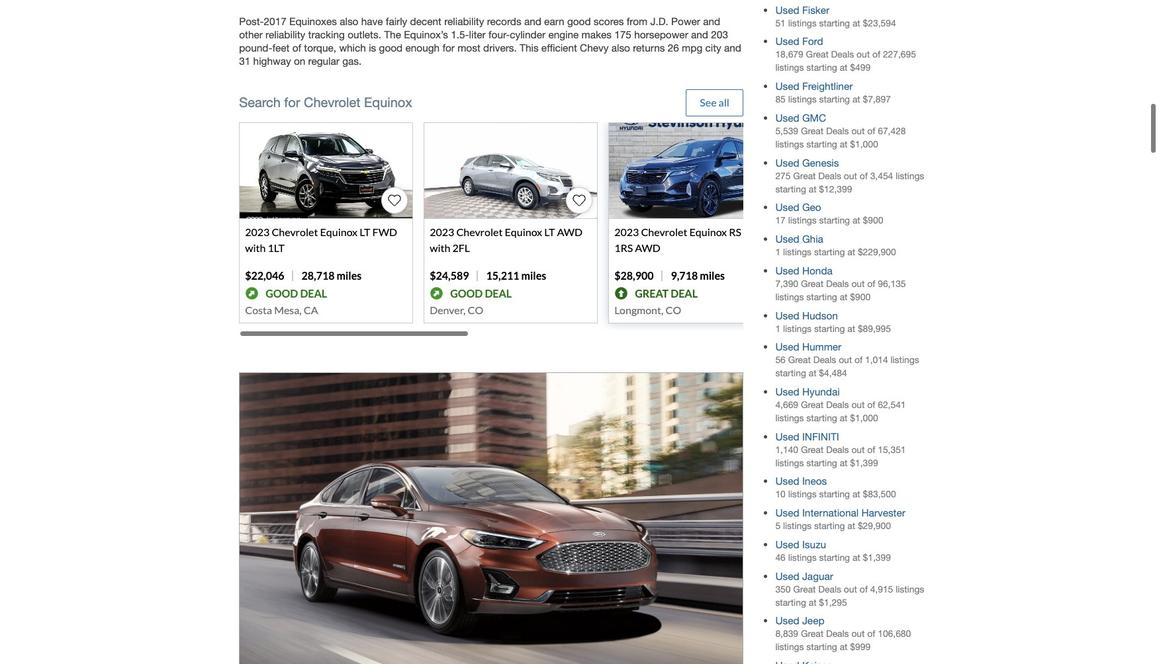 Task type: describe. For each thing, give the bounding box(es) containing it.
equinox for 2023 chevrolet equinox lt fwd with 1lt
[[320, 227, 358, 239]]

starting inside used hudson 1 listings starting at $89,995
[[814, 324, 845, 335]]

deals for used hyundai
[[826, 401, 849, 411]]

at inside used international harvester 5 listings starting at $29,900
[[848, 522, 856, 533]]

used ford
[[776, 36, 823, 48]]

deals for used ford
[[831, 50, 854, 61]]

starting inside 7,390 great deals out of 96,135 listings starting at
[[807, 293, 838, 303]]

miles for 15,211 miles
[[522, 270, 546, 283]]

of for used ford
[[873, 50, 881, 61]]

isuzu
[[802, 540, 826, 552]]

listings inside 'used freightliner 85 listings starting at $7,897'
[[788, 95, 817, 105]]

denver,
[[430, 305, 466, 317]]

2023 chevrolet equinox rs with 1rs awd image
[[609, 124, 782, 219]]

with for 2023 chevrolet equinox lt awd with 2fl
[[430, 243, 451, 255]]

is
[[369, 43, 376, 54]]

at inside 350 great deals out of 4,915 listings starting at
[[809, 598, 817, 609]]

great for jaguar
[[794, 585, 816, 596]]

out for jeep
[[852, 630, 865, 641]]

used jeep link
[[776, 616, 825, 628]]

at inside 7,390 great deals out of 96,135 listings starting at
[[840, 293, 848, 303]]

see
[[700, 97, 717, 109]]

used genesis
[[776, 157, 839, 169]]

listings inside 7,390 great deals out of 96,135 listings starting at
[[776, 293, 804, 303]]

used for used hummer
[[776, 342, 800, 354]]

of for used jeep
[[868, 630, 876, 641]]

1 vertical spatial $900
[[850, 293, 871, 303]]

equinox for 2023 chevrolet equinox lt awd with 2fl
[[505, 227, 542, 239]]

1lt
[[268, 243, 285, 255]]

1 for used hudson
[[776, 324, 781, 335]]

out for ford
[[857, 50, 870, 61]]

used for used freightliner 85 listings starting at $7,897
[[776, 81, 800, 93]]

46
[[776, 554, 786, 564]]

great for gmc
[[801, 126, 824, 137]]

out for honda
[[852, 279, 865, 290]]

listings inside 4,669 great deals out of 62,541 listings starting at
[[776, 414, 804, 424]]

$900 inside used geo 17 listings starting at $900
[[863, 216, 884, 227]]

used for used honda
[[776, 265, 800, 277]]

all
[[719, 97, 730, 109]]

cylinder
[[510, 29, 546, 41]]

1,140 great deals out of 15,351 listings starting at
[[776, 445, 906, 469]]

used hummer link
[[776, 342, 842, 354]]

jeep
[[802, 616, 825, 628]]

deal for denver, co
[[485, 288, 512, 301]]

listings inside used ghia 1 listings starting at $229,900
[[783, 248, 812, 258]]

genesis
[[802, 157, 839, 169]]

15,351
[[878, 445, 906, 456]]

starting inside 4,669 great deals out of 62,541 listings starting at
[[807, 414, 838, 424]]

17
[[776, 216, 786, 227]]

chevrolet for 2023 chevrolet equinox rs with 1rs awd
[[641, 227, 688, 239]]

$499
[[850, 63, 871, 74]]

post-2017 equinoxes also have fairly decent reliability records and earn good scores from j.d. power and other reliability tracking outlets. the equinox's 1.5-liter four-cylinder engine makes 175 horsepower and 203 pound-feet of torque, which is good enough for most drivers. this efficient chevy also returns 26 mpg city and 31 highway on regular gas.
[[239, 16, 742, 68]]

at inside 56 great deals out of 1,014 listings starting at
[[809, 369, 817, 380]]

from
[[627, 16, 648, 28]]

$4,484
[[819, 369, 847, 380]]

out for infiniti
[[852, 445, 865, 456]]

0 horizontal spatial also
[[340, 16, 359, 28]]

used for used ineos 10 listings starting at $83,500
[[776, 476, 800, 488]]

harvester
[[862, 508, 906, 520]]

used hummer
[[776, 342, 842, 354]]

gmc
[[802, 112, 826, 124]]

listings inside used fisker 51 listings starting at $23,594
[[788, 18, 817, 29]]

great for ford
[[806, 50, 829, 61]]

275 great deals out of 3,454 listings starting at
[[776, 171, 925, 195]]

starting inside 5,539 great deals out of 67,428 listings starting at
[[807, 140, 838, 150]]

2023 for 2fl
[[430, 227, 454, 239]]

used jaguar link
[[776, 571, 834, 583]]

used for used gmc
[[776, 112, 800, 124]]

engine
[[549, 29, 579, 41]]

on
[[294, 56, 305, 68]]

outlets.
[[348, 29, 381, 41]]

out for genesis
[[844, 171, 857, 182]]

used jeep
[[776, 616, 825, 628]]

drivers.
[[483, 43, 517, 54]]

deals for used gmc
[[826, 126, 849, 137]]

equinox down is
[[364, 96, 412, 111]]

at inside used hudson 1 listings starting at $89,995
[[848, 324, 856, 335]]

$1,000 for used gmc
[[850, 140, 879, 150]]

at inside 5,539 great deals out of 67,428 listings starting at
[[840, 140, 848, 150]]

co for denver, co
[[468, 305, 484, 317]]

and up '203'
[[703, 16, 721, 28]]

175
[[615, 29, 632, 41]]

used freightliner 85 listings starting at $7,897
[[776, 81, 891, 105]]

1 for used ghia
[[776, 248, 781, 258]]

search for chevrolet equinox
[[239, 96, 412, 111]]

starting inside 'used freightliner 85 listings starting at $7,897'
[[820, 95, 850, 105]]

chevrolet for 2023 chevrolet equinox lt awd with 2fl
[[457, 227, 503, 239]]

j.d.
[[651, 16, 669, 28]]

2023 chevrolet equinox lt fwd with 1lt
[[245, 227, 397, 255]]

1 vertical spatial also
[[612, 43, 630, 54]]

26
[[668, 43, 679, 54]]

$22,046
[[245, 270, 284, 283]]

honda
[[802, 265, 833, 277]]

used genesis link
[[776, 157, 839, 169]]

horsepower
[[635, 29, 689, 41]]

at inside the used ineos 10 listings starting at $83,500
[[853, 490, 861, 501]]

used honda link
[[776, 265, 833, 277]]

2017
[[264, 16, 287, 28]]

city
[[706, 43, 722, 54]]

starting inside 18,679 great deals out of 227,695 listings starting at
[[807, 63, 838, 74]]

2023 chevrolet equinox lt awd with 2fl image
[[425, 124, 597, 219]]

$999
[[850, 643, 871, 654]]

efficient
[[542, 43, 577, 54]]

listings inside 56 great deals out of 1,014 listings starting at
[[891, 356, 920, 366]]

miles for 28,718 miles
[[337, 270, 362, 283]]

listings inside 8,839 great deals out of 106,680 listings starting at
[[776, 643, 804, 654]]

power
[[672, 16, 701, 28]]

international
[[802, 508, 859, 520]]

starting inside used isuzu 46 listings starting at $1,399
[[820, 554, 850, 564]]

listings inside 350 great deals out of 4,915 listings starting at
[[896, 585, 925, 596]]

jaguar
[[802, 571, 834, 583]]

fisker
[[802, 4, 830, 16]]

used for used ford
[[776, 36, 800, 48]]

listings inside used international harvester 5 listings starting at $29,900
[[783, 522, 812, 533]]

ghia
[[802, 234, 824, 246]]

chevrolet down the regular
[[304, 96, 361, 111]]

scores
[[594, 16, 624, 28]]

203
[[711, 29, 728, 41]]

listings inside used isuzu 46 listings starting at $1,399
[[788, 554, 817, 564]]

out for hummer
[[839, 356, 852, 366]]

deals for used jaguar
[[819, 585, 842, 596]]

listings inside 1,140 great deals out of 15,351 listings starting at
[[776, 459, 804, 469]]

out for jaguar
[[844, 585, 857, 596]]

8,839
[[776, 630, 799, 641]]

at inside "275 great deals out of 3,454 listings starting at"
[[809, 185, 817, 195]]

28,718 miles
[[302, 270, 362, 283]]

deals for used honda
[[826, 279, 849, 290]]

8,839 great deals out of 106,680 listings starting at
[[776, 630, 911, 654]]

chevy
[[580, 43, 609, 54]]

56
[[776, 356, 786, 366]]

lt for fwd
[[360, 227, 370, 239]]

deals for used jeep
[[826, 630, 849, 641]]

returns
[[633, 43, 665, 54]]

and up mpg at the right top of the page
[[691, 29, 709, 41]]

227,695
[[883, 50, 916, 61]]

makes
[[582, 29, 612, 41]]

chevrolet for 2023 chevrolet equinox lt fwd with 1lt
[[272, 227, 318, 239]]

starting inside "275 great deals out of 3,454 listings starting at"
[[776, 185, 806, 195]]

at inside used isuzu 46 listings starting at $1,399
[[853, 554, 861, 564]]

listings inside 5,539 great deals out of 67,428 listings starting at
[[776, 140, 804, 150]]

used for used international harvester 5 listings starting at $29,900
[[776, 508, 800, 520]]

at inside 1,140 great deals out of 15,351 listings starting at
[[840, 459, 848, 469]]

used isuzu 46 listings starting at $1,399
[[776, 540, 891, 564]]

this
[[520, 43, 539, 54]]

used infiniti link
[[776, 432, 839, 443]]

starting inside used geo 17 listings starting at $900
[[820, 216, 850, 227]]

equinox's
[[404, 29, 448, 41]]

275
[[776, 171, 791, 182]]



Task type: locate. For each thing, give the bounding box(es) containing it.
longmont,
[[615, 305, 664, 317]]

deal for longmont, co
[[671, 288, 698, 301]]

used for used isuzu 46 listings starting at $1,399
[[776, 540, 800, 552]]

out inside 18,679 great deals out of 227,695 listings starting at
[[857, 50, 870, 61]]

1 good deal from the left
[[266, 288, 327, 301]]

2 good from the left
[[450, 288, 483, 301]]

1 vertical spatial for
[[284, 96, 300, 111]]

14 used from the top
[[776, 508, 800, 520]]

of inside 4,669 great deals out of 62,541 listings starting at
[[868, 401, 876, 411]]

0 horizontal spatial co
[[468, 305, 484, 317]]

great for hyundai
[[801, 401, 824, 411]]

used up 17
[[776, 202, 800, 214]]

2 good deal from the left
[[450, 288, 512, 301]]

13 used from the top
[[776, 476, 800, 488]]

great inside 4,669 great deals out of 62,541 listings starting at
[[801, 401, 824, 411]]

great for hummer
[[788, 356, 811, 366]]

2023 chevrolet equinox lt fwd with 1lt image
[[240, 124, 413, 219]]

of inside post-2017 equinoxes also have fairly decent reliability records and earn good scores from j.d. power and other reliability tracking outlets. the equinox's 1.5-liter four-cylinder engine makes 175 horsepower and 203 pound-feet of torque, which is good enough for most drivers. this efficient chevy also returns 26 mpg city and 31 highway on regular gas.
[[292, 43, 301, 54]]

starting up genesis
[[807, 140, 838, 150]]

good for $22,046
[[266, 288, 298, 301]]

mpg
[[682, 43, 703, 54]]

deals inside 8,839 great deals out of 106,680 listings starting at
[[826, 630, 849, 641]]

deal up ca
[[300, 288, 327, 301]]

deals inside 7,390 great deals out of 96,135 listings starting at
[[826, 279, 849, 290]]

starting up freightliner
[[807, 63, 838, 74]]

used for used infiniti
[[776, 432, 800, 443]]

0 horizontal spatial awd
[[557, 227, 583, 239]]

of inside 56 great deals out of 1,014 listings starting at
[[855, 356, 863, 366]]

hudson
[[802, 310, 838, 322]]

of for used infiniti
[[868, 445, 876, 456]]

2 deal from the left
[[485, 288, 512, 301]]

starting up international
[[820, 490, 850, 501]]

pound-
[[239, 43, 272, 54]]

3 deal from the left
[[671, 288, 698, 301]]

2 miles from the left
[[522, 270, 546, 283]]

1 vertical spatial $1,000
[[850, 414, 879, 424]]

lt
[[360, 227, 370, 239], [544, 227, 555, 239]]

used up 85 at top right
[[776, 81, 800, 93]]

3,454
[[871, 171, 894, 182]]

starting inside used fisker 51 listings starting at $23,594
[[820, 18, 850, 29]]

28,718
[[302, 270, 335, 283]]

at inside used geo 17 listings starting at $900
[[853, 216, 861, 227]]

out left 15,351
[[852, 445, 865, 456]]

with left 2fl
[[430, 243, 451, 255]]

used inside used geo 17 listings starting at $900
[[776, 202, 800, 214]]

96,135
[[878, 279, 906, 290]]

longmont, co
[[615, 305, 682, 317]]

out inside 7,390 great deals out of 96,135 listings starting at
[[852, 279, 865, 290]]

10
[[776, 490, 786, 501]]

out inside 4,669 great deals out of 62,541 listings starting at
[[852, 401, 865, 411]]

0 vertical spatial $900
[[863, 216, 884, 227]]

1,140
[[776, 445, 799, 456]]

with for 2023 chevrolet equinox lt fwd with 1lt
[[245, 243, 266, 255]]

2023 chevrolet equinox rs with 1rs awd
[[615, 227, 764, 255]]

enough
[[406, 43, 440, 54]]

1 vertical spatial awd
[[635, 243, 661, 255]]

out inside 56 great deals out of 1,014 listings starting at
[[839, 356, 852, 366]]

deals
[[831, 50, 854, 61], [826, 126, 849, 137], [819, 171, 842, 182], [826, 279, 849, 290], [814, 356, 837, 366], [826, 401, 849, 411], [826, 445, 849, 456], [819, 585, 842, 596], [826, 630, 849, 641]]

equinox for 2023 chevrolet equinox rs with 1rs awd
[[690, 227, 727, 239]]

lt inside 2023 chevrolet equinox lt awd with 2fl
[[544, 227, 555, 239]]

great inside 7,390 great deals out of 96,135 listings starting at
[[801, 279, 824, 290]]

listings down 18,679
[[776, 63, 804, 74]]

listings inside 18,679 great deals out of 227,695 listings starting at
[[776, 63, 804, 74]]

1 horizontal spatial reliability
[[444, 16, 484, 28]]

mesa,
[[274, 305, 302, 317]]

at left $89,995
[[848, 324, 856, 335]]

6 used from the top
[[776, 202, 800, 214]]

great down jeep
[[801, 630, 824, 641]]

starting inside 8,839 great deals out of 106,680 listings starting at
[[807, 643, 838, 654]]

starting down freightliner
[[820, 95, 850, 105]]

1 inside used hudson 1 listings starting at $89,995
[[776, 324, 781, 335]]

listings down 4,669
[[776, 414, 804, 424]]

1 inside used ghia 1 listings starting at $229,900
[[776, 248, 781, 258]]

starting up hudson
[[807, 293, 838, 303]]

deals down hyundai
[[826, 401, 849, 411]]

out for hyundai
[[852, 401, 865, 411]]

fwd
[[373, 227, 397, 239]]

ford
[[802, 36, 823, 48]]

1 horizontal spatial awd
[[635, 243, 661, 255]]

great inside 350 great deals out of 4,915 listings starting at
[[794, 585, 816, 596]]

miles for 9,718 miles
[[700, 270, 725, 283]]

lt for awd
[[544, 227, 555, 239]]

0 horizontal spatial 2023
[[245, 227, 270, 239]]

good deal for co
[[450, 288, 512, 301]]

awd inside the 2023 chevrolet equinox rs with 1rs awd
[[635, 243, 661, 255]]

0 horizontal spatial good
[[266, 288, 298, 301]]

0 horizontal spatial deal
[[300, 288, 327, 301]]

co right denver,
[[468, 305, 484, 317]]

2 co from the left
[[666, 305, 682, 317]]

of left 15,351
[[868, 445, 876, 456]]

miles right 28,718
[[337, 270, 362, 283]]

$1,399 down 15,351
[[850, 459, 879, 469]]

good deal for mesa,
[[266, 288, 327, 301]]

chevrolet up 1lt
[[272, 227, 318, 239]]

at up "275 great deals out of 3,454 listings starting at" in the right top of the page
[[840, 140, 848, 150]]

great for infiniti
[[801, 445, 824, 456]]

of for used hummer
[[855, 356, 863, 366]]

reliability up feet
[[266, 29, 305, 41]]

1 used from the top
[[776, 4, 800, 16]]

good for $24,589
[[450, 288, 483, 301]]

at left the $7,897
[[853, 95, 861, 105]]

used inside used fisker 51 listings starting at $23,594
[[776, 4, 800, 16]]

out up $4,484
[[839, 356, 852, 366]]

for down 1.5-
[[443, 43, 455, 54]]

1 deal from the left
[[300, 288, 327, 301]]

used up 7,390 on the right of page
[[776, 265, 800, 277]]

8 used from the top
[[776, 265, 800, 277]]

out inside 5,539 great deals out of 67,428 listings starting at
[[852, 126, 865, 137]]

$12,399
[[819, 185, 853, 195]]

1 down used hudson link
[[776, 324, 781, 335]]

reliability
[[444, 16, 484, 28], [266, 29, 305, 41]]

0 horizontal spatial lt
[[360, 227, 370, 239]]

used up 46 at the bottom right of page
[[776, 540, 800, 552]]

used down 17
[[776, 234, 800, 246]]

ca
[[304, 305, 318, 317]]

equinox left rs
[[690, 227, 727, 239]]

2023 inside the 2023 chevrolet equinox rs with 1rs awd
[[615, 227, 639, 239]]

deal down 9,718
[[671, 288, 698, 301]]

starting inside 1,140 great deals out of 15,351 listings starting at
[[807, 459, 838, 469]]

used up the 5
[[776, 508, 800, 520]]

of up 'on'
[[292, 43, 301, 54]]

7 used from the top
[[776, 234, 800, 246]]

3 miles from the left
[[700, 270, 725, 283]]

1 lt from the left
[[360, 227, 370, 239]]

1 horizontal spatial for
[[443, 43, 455, 54]]

of inside 350 great deals out of 4,915 listings starting at
[[860, 585, 868, 596]]

starting down 56
[[776, 369, 806, 380]]

0 horizontal spatial good
[[379, 43, 403, 54]]

listings down 8,839 on the right of the page
[[776, 643, 804, 654]]

$28,900
[[615, 270, 654, 283]]

at inside 18,679 great deals out of 227,695 listings starting at
[[840, 63, 848, 74]]

chevrolet inside the 2023 chevrolet equinox rs with 1rs awd
[[641, 227, 688, 239]]

great for jeep
[[801, 630, 824, 641]]

0 vertical spatial reliability
[[444, 16, 484, 28]]

used international harvester 5 listings starting at $29,900
[[776, 508, 906, 533]]

listings down used hudson link
[[783, 324, 812, 335]]

and down '203'
[[724, 43, 742, 54]]

starting inside used international harvester 5 listings starting at $29,900
[[814, 522, 845, 533]]

good up engine
[[567, 16, 591, 28]]

1
[[776, 248, 781, 258], [776, 324, 781, 335]]

at left $999
[[840, 643, 848, 654]]

awd inside 2023 chevrolet equinox lt awd with 2fl
[[557, 227, 583, 239]]

of inside 5,539 great deals out of 67,428 listings starting at
[[868, 126, 876, 137]]

great for genesis
[[794, 171, 816, 182]]

1 horizontal spatial good deal
[[450, 288, 512, 301]]

out inside 1,140 great deals out of 15,351 listings starting at
[[852, 445, 865, 456]]

great inside 18,679 great deals out of 227,695 listings starting at
[[806, 50, 829, 61]]

0 vertical spatial also
[[340, 16, 359, 28]]

11 used from the top
[[776, 387, 800, 399]]

miles
[[337, 270, 362, 283], [522, 270, 546, 283], [700, 270, 725, 283]]

1 vertical spatial 1
[[776, 324, 781, 335]]

listings inside used hudson 1 listings starting at $89,995
[[783, 324, 812, 335]]

1 horizontal spatial good
[[450, 288, 483, 301]]

at up used ghia 1 listings starting at $229,900
[[853, 216, 861, 227]]

of for used honda
[[868, 279, 876, 290]]

of inside 7,390 great deals out of 96,135 listings starting at
[[868, 279, 876, 290]]

$1,295
[[819, 598, 847, 609]]

0 horizontal spatial with
[[245, 243, 266, 255]]

1 $1,000 from the top
[[850, 140, 879, 150]]

15 used from the top
[[776, 540, 800, 552]]

starting down isuzu
[[820, 554, 850, 564]]

listings inside the used ineos 10 listings starting at $83,500
[[788, 490, 817, 501]]

1 horizontal spatial with
[[430, 243, 451, 255]]

listings
[[788, 18, 817, 29], [776, 63, 804, 74], [788, 95, 817, 105], [776, 140, 804, 150], [896, 171, 925, 182], [788, 216, 817, 227], [783, 248, 812, 258], [776, 293, 804, 303], [783, 324, 812, 335], [891, 356, 920, 366], [776, 414, 804, 424], [776, 459, 804, 469], [788, 490, 817, 501], [783, 522, 812, 533], [788, 554, 817, 564], [896, 585, 925, 596], [776, 643, 804, 654]]

starting down the 275
[[776, 185, 806, 195]]

at up used hyundai link
[[809, 369, 817, 380]]

1 miles from the left
[[337, 270, 362, 283]]

of left 3,454
[[860, 171, 868, 182]]

four-
[[489, 29, 510, 41]]

4 used from the top
[[776, 112, 800, 124]]

1 vertical spatial good
[[379, 43, 403, 54]]

of for used gmc
[[868, 126, 876, 137]]

of up $999
[[868, 630, 876, 641]]

reliability up 1.5-
[[444, 16, 484, 28]]

see all
[[700, 97, 730, 109]]

1 horizontal spatial co
[[666, 305, 682, 317]]

1 2023 from the left
[[245, 227, 270, 239]]

at inside 8,839 great deals out of 106,680 listings starting at
[[840, 643, 848, 654]]

$24,589
[[430, 270, 469, 283]]

85
[[776, 95, 786, 105]]

1 horizontal spatial also
[[612, 43, 630, 54]]

2 horizontal spatial 2023
[[615, 227, 639, 239]]

out up $999
[[852, 630, 865, 641]]

starting inside used ghia 1 listings starting at $229,900
[[814, 248, 845, 258]]

equinox inside 2023 chevrolet equinox lt awd with 2fl
[[505, 227, 542, 239]]

listings right 1,014
[[891, 356, 920, 366]]

2023 inside 2023 chevrolet equinox lt awd with 2fl
[[430, 227, 454, 239]]

62,541
[[878, 401, 906, 411]]

equinox inside the 2023 chevrolet equinox lt fwd with 1lt
[[320, 227, 358, 239]]

good deal
[[266, 288, 327, 301], [450, 288, 512, 301]]

1 horizontal spatial miles
[[522, 270, 546, 283]]

5 used from the top
[[776, 157, 800, 169]]

12 used from the top
[[776, 432, 800, 443]]

2 2023 from the left
[[430, 227, 454, 239]]

used inside used international harvester 5 listings starting at $29,900
[[776, 508, 800, 520]]

lt left fwd
[[360, 227, 370, 239]]

and
[[524, 16, 542, 28], [703, 16, 721, 28], [691, 29, 709, 41], [724, 43, 742, 54]]

used hudson link
[[776, 310, 838, 322]]

listings down '5,539'
[[776, 140, 804, 150]]

equinox inside the 2023 chevrolet equinox rs with 1rs awd
[[690, 227, 727, 239]]

starting inside 56 great deals out of 1,014 listings starting at
[[776, 369, 806, 380]]

costa
[[245, 305, 272, 317]]

used down 7,390 on the right of page
[[776, 310, 800, 322]]

31
[[239, 56, 251, 68]]

0 horizontal spatial good deal
[[266, 288, 327, 301]]

16 used from the top
[[776, 571, 800, 583]]

1 down used ghia link
[[776, 248, 781, 258]]

at inside 'used freightliner 85 listings starting at $7,897'
[[853, 95, 861, 105]]

used inside the used ineos 10 listings starting at $83,500
[[776, 476, 800, 488]]

out inside "275 great deals out of 3,454 listings starting at"
[[844, 171, 857, 182]]

used inside 'used freightliner 85 listings starting at $7,897'
[[776, 81, 800, 93]]

out left 62,541
[[852, 401, 865, 411]]

used up '5,539'
[[776, 112, 800, 124]]

liter
[[469, 29, 486, 41]]

deals inside 18,679 great deals out of 227,695 listings starting at
[[831, 50, 854, 61]]

used for used genesis
[[776, 157, 800, 169]]

at inside used fisker 51 listings starting at $23,594
[[853, 18, 861, 29]]

2 lt from the left
[[544, 227, 555, 239]]

0 vertical spatial for
[[443, 43, 455, 54]]

2 $1,000 from the top
[[850, 414, 879, 424]]

with inside the 2023 chevrolet equinox lt fwd with 1lt
[[245, 243, 266, 255]]

of inside 8,839 great deals out of 106,680 listings starting at
[[868, 630, 876, 641]]

2023 up 1rs
[[615, 227, 639, 239]]

used for used jaguar
[[776, 571, 800, 583]]

1 horizontal spatial deal
[[485, 288, 512, 301]]

listings up used isuzu "link"
[[783, 522, 812, 533]]

great down used jaguar
[[794, 585, 816, 596]]

listings down used freightliner link
[[788, 95, 817, 105]]

listings inside "275 great deals out of 3,454 listings starting at"
[[896, 171, 925, 182]]

used for used geo 17 listings starting at $900
[[776, 202, 800, 214]]

at up jeep
[[809, 598, 817, 609]]

listings inside used geo 17 listings starting at $900
[[788, 216, 817, 227]]

0 vertical spatial 1
[[776, 248, 781, 258]]

at inside used ghia 1 listings starting at $229,900
[[848, 248, 856, 258]]

deal for costa mesa, ca
[[300, 288, 327, 301]]

at left $499
[[840, 63, 848, 74]]

deals for used infiniti
[[826, 445, 849, 456]]

used for used fisker 51 listings starting at $23,594
[[776, 4, 800, 16]]

2023 for awd
[[615, 227, 639, 239]]

deals for used genesis
[[819, 171, 842, 182]]

deals inside 5,539 great deals out of 67,428 listings starting at
[[826, 126, 849, 137]]

out left 96,135
[[852, 279, 865, 290]]

deals down infiniti
[[826, 445, 849, 456]]

51
[[776, 18, 786, 29]]

great down used genesis link on the top right of page
[[794, 171, 816, 182]]

deal down 15,211
[[485, 288, 512, 301]]

used up 18,679
[[776, 36, 800, 48]]

of inside "275 great deals out of 3,454 listings starting at"
[[860, 171, 868, 182]]

other
[[239, 29, 263, 41]]

1 1 from the top
[[776, 248, 781, 258]]

2023 for 1lt
[[245, 227, 270, 239]]

have
[[361, 16, 383, 28]]

used up 4,669
[[776, 387, 800, 399]]

used for used hyundai
[[776, 387, 800, 399]]

starting up used ghia 1 listings starting at $229,900
[[820, 216, 850, 227]]

2 horizontal spatial with
[[744, 227, 764, 239]]

1.5-
[[451, 29, 469, 41]]

denver, co
[[430, 305, 484, 317]]

$229,900
[[858, 248, 896, 258]]

2 horizontal spatial miles
[[700, 270, 725, 283]]

17 used from the top
[[776, 616, 800, 628]]

of for used genesis
[[860, 171, 868, 182]]

chevrolet up 2fl
[[457, 227, 503, 239]]

co for longmont, co
[[666, 305, 682, 317]]

used inside used isuzu 46 listings starting at $1,399
[[776, 540, 800, 552]]

used up 10
[[776, 476, 800, 488]]

earn
[[544, 16, 565, 28]]

used isuzu link
[[776, 540, 826, 552]]

listings right 3,454
[[896, 171, 925, 182]]

$1,000 down 67,428
[[850, 140, 879, 150]]

great inside 56 great deals out of 1,014 listings starting at
[[788, 356, 811, 366]]

see all link
[[686, 90, 744, 117]]

0 vertical spatial good
[[567, 16, 591, 28]]

1 co from the left
[[468, 305, 484, 317]]

also
[[340, 16, 359, 28], [612, 43, 630, 54]]

1 good from the left
[[266, 288, 298, 301]]

out for gmc
[[852, 126, 865, 137]]

2 1 from the top
[[776, 324, 781, 335]]

search
[[239, 96, 281, 111]]

18,679 great deals out of 227,695 listings starting at
[[776, 50, 916, 74]]

1rs
[[615, 243, 633, 255]]

starting up ineos at the bottom of the page
[[807, 459, 838, 469]]

used
[[776, 4, 800, 16], [776, 36, 800, 48], [776, 81, 800, 93], [776, 112, 800, 124], [776, 157, 800, 169], [776, 202, 800, 214], [776, 234, 800, 246], [776, 265, 800, 277], [776, 310, 800, 322], [776, 342, 800, 354], [776, 387, 800, 399], [776, 432, 800, 443], [776, 476, 800, 488], [776, 508, 800, 520], [776, 540, 800, 552], [776, 571, 800, 583], [776, 616, 800, 628]]

starting inside 350 great deals out of 4,915 listings starting at
[[776, 598, 806, 609]]

deals for used hummer
[[814, 356, 837, 366]]

lt up 15,211 miles
[[544, 227, 555, 239]]

chevrolet inside the 2023 chevrolet equinox lt fwd with 1lt
[[272, 227, 318, 239]]

most
[[458, 43, 481, 54]]

starting inside the used ineos 10 listings starting at $83,500
[[820, 490, 850, 501]]

9 used from the top
[[776, 310, 800, 322]]

of
[[292, 43, 301, 54], [873, 50, 881, 61], [868, 126, 876, 137], [860, 171, 868, 182], [868, 279, 876, 290], [855, 356, 863, 366], [868, 401, 876, 411], [868, 445, 876, 456], [860, 585, 868, 596], [868, 630, 876, 641]]

used ghia link
[[776, 234, 824, 246]]

chevrolet up 9,718
[[641, 227, 688, 239]]

equinox up 15,211 miles
[[505, 227, 542, 239]]

at up used hudson 1 listings starting at $89,995
[[840, 293, 848, 303]]

0 vertical spatial awd
[[557, 227, 583, 239]]

5,539 great deals out of 67,428 listings starting at
[[776, 126, 906, 150]]

at up geo
[[809, 185, 817, 195]]

chevrolet inside 2023 chevrolet equinox lt awd with 2fl
[[457, 227, 503, 239]]

great
[[635, 288, 669, 301]]

used for used jeep
[[776, 616, 800, 628]]

great down the used infiniti at the bottom right of page
[[801, 445, 824, 456]]

$900
[[863, 216, 884, 227], [850, 293, 871, 303]]

4,669 great deals out of 62,541 listings starting at
[[776, 401, 906, 424]]

miles right 15,211
[[522, 270, 546, 283]]

of left 67,428
[[868, 126, 876, 137]]

2 horizontal spatial deal
[[671, 288, 698, 301]]

out inside 8,839 great deals out of 106,680 listings starting at
[[852, 630, 865, 641]]

deals inside 1,140 great deals out of 15,351 listings starting at
[[826, 445, 849, 456]]

great inside "275 great deals out of 3,454 listings starting at"
[[794, 171, 816, 182]]

used for used ghia 1 listings starting at $229,900
[[776, 234, 800, 246]]

at inside 4,669 great deals out of 62,541 listings starting at
[[840, 414, 848, 424]]

of for used jaguar
[[860, 585, 868, 596]]

deals up $499
[[831, 50, 854, 61]]

3 2023 from the left
[[615, 227, 639, 239]]

at left $23,594
[[853, 18, 861, 29]]

4,915
[[871, 585, 894, 596]]

used up the 275
[[776, 157, 800, 169]]

out left 67,428
[[852, 126, 865, 137]]

equinox up 28,718 miles
[[320, 227, 358, 239]]

out up $12,399
[[844, 171, 857, 182]]

used for used hudson 1 listings starting at $89,995
[[776, 310, 800, 322]]

2 used from the top
[[776, 36, 800, 48]]

1 horizontal spatial lt
[[544, 227, 555, 239]]

3 used from the top
[[776, 81, 800, 93]]

$1,399 inside used isuzu 46 listings starting at $1,399
[[863, 554, 891, 564]]

for inside post-2017 equinoxes also have fairly decent reliability records and earn good scores from j.d. power and other reliability tracking outlets. the equinox's 1.5-liter four-cylinder engine makes 175 horsepower and 203 pound-feet of torque, which is good enough for most drivers. this efficient chevy also returns 26 mpg city and 31 highway on regular gas.
[[443, 43, 455, 54]]

10 used from the top
[[776, 342, 800, 354]]

and up cylinder
[[524, 16, 542, 28]]

used gmc link
[[776, 112, 826, 124]]

with inside 2023 chevrolet equinox lt awd with 2fl
[[430, 243, 451, 255]]

great inside 5,539 great deals out of 67,428 listings starting at
[[801, 126, 824, 137]]

deals inside 4,669 great deals out of 62,541 listings starting at
[[826, 401, 849, 411]]

used geo 17 listings starting at $900
[[776, 202, 884, 227]]

1 horizontal spatial good
[[567, 16, 591, 28]]

out inside 350 great deals out of 4,915 listings starting at
[[844, 585, 857, 596]]

listings down used ghia link
[[783, 248, 812, 258]]

out
[[857, 50, 870, 61], [852, 126, 865, 137], [844, 171, 857, 182], [852, 279, 865, 290], [839, 356, 852, 366], [852, 401, 865, 411], [852, 445, 865, 456], [844, 585, 857, 596], [852, 630, 865, 641]]

costa mesa, ca
[[245, 305, 318, 317]]

7,390 great deals out of 96,135 listings starting at
[[776, 279, 906, 303]]

1 vertical spatial reliability
[[266, 29, 305, 41]]

of inside 18,679 great deals out of 227,695 listings starting at
[[873, 50, 881, 61]]

also up the outlets.
[[340, 16, 359, 28]]

$900 up $89,995
[[850, 293, 871, 303]]

of for used hyundai
[[868, 401, 876, 411]]

0 horizontal spatial reliability
[[266, 29, 305, 41]]

lt inside the 2023 chevrolet equinox lt fwd with 1lt
[[360, 227, 370, 239]]

$1,000 for used hyundai
[[850, 414, 879, 424]]

0 vertical spatial $1,399
[[850, 459, 879, 469]]

at down used international harvester link
[[848, 522, 856, 533]]

deals inside 56 great deals out of 1,014 listings starting at
[[814, 356, 837, 366]]

2023
[[245, 227, 270, 239], [430, 227, 454, 239], [615, 227, 639, 239]]

1 vertical spatial $1,399
[[863, 554, 891, 564]]

fairly
[[386, 16, 407, 28]]

of inside 1,140 great deals out of 15,351 listings starting at
[[868, 445, 876, 456]]

listings down used geo link
[[788, 216, 817, 227]]

used ineos 10 listings starting at $83,500
[[776, 476, 896, 501]]

0 vertical spatial $1,000
[[850, 140, 879, 150]]

used up 8,839 on the right of the page
[[776, 616, 800, 628]]

0 horizontal spatial miles
[[337, 270, 362, 283]]

regular
[[308, 56, 340, 68]]

with left 1lt
[[245, 243, 266, 255]]

1 horizontal spatial 2023
[[430, 227, 454, 239]]

great for honda
[[801, 279, 824, 290]]

starting up infiniti
[[807, 414, 838, 424]]

0 horizontal spatial for
[[284, 96, 300, 111]]

used up 350
[[776, 571, 800, 583]]

great down used hummer
[[788, 356, 811, 366]]

with inside the 2023 chevrolet equinox rs with 1rs awd
[[744, 227, 764, 239]]

2fl
[[453, 243, 470, 255]]

deals up $12,399
[[819, 171, 842, 182]]

listings down 7,390 on the right of page
[[776, 293, 804, 303]]

good
[[266, 288, 298, 301], [450, 288, 483, 301]]



Task type: vqa. For each thing, say whether or not it's contained in the screenshot.
DEAL
yes



